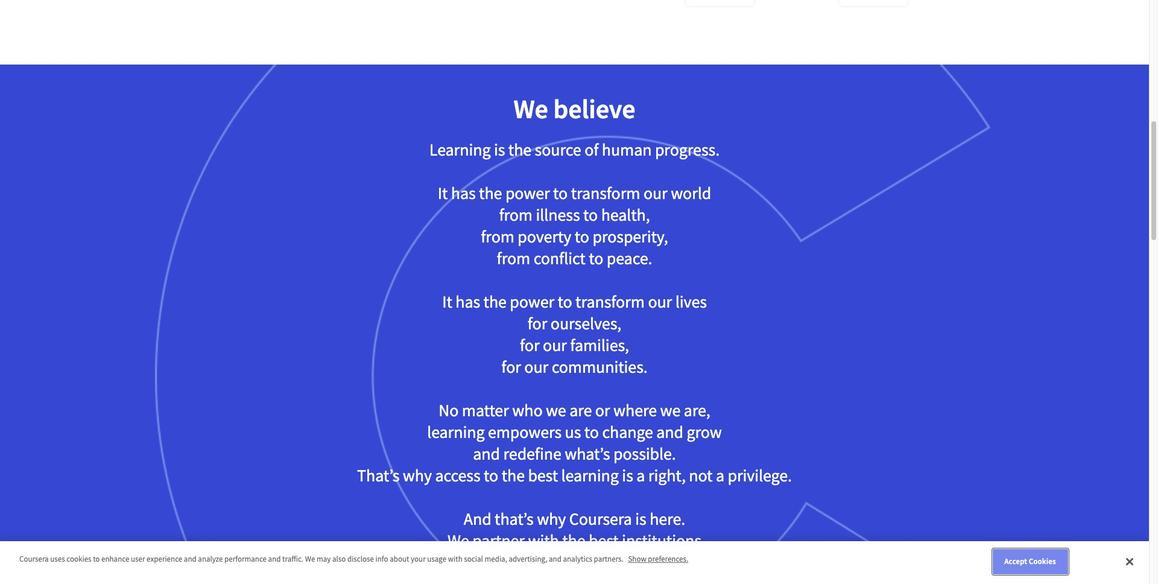 Task type: vqa. For each thing, say whether or not it's contained in the screenshot.
Graduates
no



Task type: locate. For each thing, give the bounding box(es) containing it.
transform inside it has the power to transform our world from illness to health, from poverty to prosperity, from conflict to peace.
[[571, 182, 641, 204]]

power down conflict
[[510, 291, 555, 313]]

to inside it has the power to transform our lives for ourselves, for our families, for our communities.
[[558, 291, 573, 313]]

has for it has the power to transform our lives for ourselves, for our families, for our communities.
[[456, 291, 481, 313]]

0 vertical spatial power
[[506, 182, 550, 204]]

0 vertical spatial has
[[451, 182, 476, 204]]

1 vertical spatial why
[[537, 508, 566, 530]]

our
[[644, 182, 668, 204], [648, 291, 673, 313], [543, 335, 567, 356], [525, 356, 549, 378]]

our left the lives
[[648, 291, 673, 313]]

1 vertical spatial is
[[623, 465, 634, 487]]

1 vertical spatial coursera
[[19, 554, 49, 565]]

it
[[438, 182, 448, 204], [443, 291, 453, 313]]

1 horizontal spatial with
[[528, 530, 559, 552]]

a left right,
[[637, 465, 645, 487]]

is right learning
[[494, 139, 505, 161]]

with left social
[[448, 554, 463, 565]]

from left conflict
[[497, 248, 531, 269]]

1 horizontal spatial coursera
[[570, 508, 632, 530]]

also
[[333, 554, 346, 565]]

0 vertical spatial is
[[494, 139, 505, 161]]

and left grow
[[657, 421, 684, 443]]

to right cookies
[[93, 554, 100, 565]]

and left analyze
[[184, 554, 197, 565]]

power for from
[[506, 182, 550, 204]]

1 vertical spatial we
[[448, 530, 469, 552]]

transform up families,
[[576, 291, 645, 313]]

privacy alert dialog
[[0, 542, 1150, 584]]

illness
[[536, 204, 580, 226]]

we left may
[[305, 554, 315, 565]]

has
[[451, 182, 476, 204], [456, 291, 481, 313]]

best up partners.
[[589, 530, 619, 552]]

show preferences. link
[[629, 554, 689, 565]]

us
[[565, 421, 581, 443]]

show
[[629, 554, 647, 565]]

learning is the source of human progress.
[[430, 139, 720, 161]]

to right access at the left
[[484, 465, 499, 487]]

0 vertical spatial it
[[438, 182, 448, 204]]

and
[[657, 421, 684, 443], [473, 443, 500, 465], [184, 554, 197, 565], [268, 554, 281, 565], [549, 554, 562, 565]]

coursera up partners.
[[570, 508, 632, 530]]

change
[[603, 421, 654, 443]]

about
[[390, 554, 410, 565]]

with up advertising,
[[528, 530, 559, 552]]

experience
[[147, 554, 182, 565]]

for
[[528, 313, 548, 335], [520, 335, 540, 356], [502, 356, 521, 378]]

0 horizontal spatial a
[[637, 465, 645, 487]]

0 horizontal spatial is
[[494, 139, 505, 161]]

1 horizontal spatial is
[[623, 465, 634, 487]]

1 vertical spatial transform
[[576, 291, 645, 313]]

1 vertical spatial power
[[510, 291, 555, 313]]

1 vertical spatial it
[[443, 291, 453, 313]]

1 horizontal spatial we
[[661, 400, 681, 421]]

has for it has the power to transform our world from illness to health, from poverty to prosperity, from conflict to peace.
[[451, 182, 476, 204]]

has inside it has the power to transform our lives for ourselves, for our families, for our communities.
[[456, 291, 481, 313]]

we inside privacy alert dialog
[[305, 554, 315, 565]]

is
[[494, 139, 505, 161], [623, 465, 634, 487], [636, 508, 647, 530]]

transform for ourselves,
[[576, 291, 645, 313]]

or
[[596, 400, 611, 421]]

world
[[671, 182, 712, 204]]

coursera left 'uses'
[[19, 554, 49, 565]]

ourselves,
[[551, 313, 622, 335]]

coursera partners image
[[599, 0, 995, 26]]

and left traffic.
[[268, 554, 281, 565]]

to down source
[[554, 182, 568, 204]]

0 vertical spatial with
[[528, 530, 559, 552]]

no matter who we are or where we are, learning empowers us to change and grow and redefine what's possible. that's why access to the best learning is a right, not a privilege.
[[357, 400, 792, 487]]

it inside it has the power to transform our lives for ourselves, for our families, for our communities.
[[443, 291, 453, 313]]

accept cookies button
[[993, 550, 1069, 575]]

0 horizontal spatial why
[[403, 465, 432, 487]]

best
[[528, 465, 558, 487], [589, 530, 619, 552], [572, 552, 602, 574]]

we up social
[[448, 530, 469, 552]]

to right poverty
[[575, 226, 590, 248]]

that's
[[357, 465, 400, 487]]

transform inside it has the power to transform our lives for ourselves, for our families, for our communities.
[[576, 291, 645, 313]]

accept
[[1005, 557, 1028, 567]]

best down empowers
[[528, 465, 558, 487]]

1 horizontal spatial a
[[716, 465, 725, 487]]

cookies
[[67, 554, 91, 565]]

to left peace. on the right
[[589, 248, 604, 269]]

2 vertical spatial is
[[636, 508, 647, 530]]

is inside no matter who we are or where we are, learning empowers us to change and grow and redefine what's possible. that's why access to the best learning is a right, not a privilege.
[[623, 465, 634, 487]]

2 vertical spatial learning
[[605, 552, 663, 574]]

we
[[546, 400, 567, 421], [661, 400, 681, 421]]

1 vertical spatial with
[[448, 554, 463, 565]]

2 horizontal spatial we
[[514, 92, 549, 126]]

we left are,
[[661, 400, 681, 421]]

accept cookies
[[1005, 557, 1057, 567]]

social
[[464, 554, 483, 565]]

has inside it has the power to transform our world from illness to health, from poverty to prosperity, from conflict to peace.
[[451, 182, 476, 204]]

partner
[[473, 530, 525, 552]]

of
[[585, 139, 599, 161]]

learning
[[427, 421, 485, 443], [562, 465, 619, 487], [605, 552, 663, 574]]

1 vertical spatial has
[[456, 291, 481, 313]]

2 horizontal spatial is
[[636, 508, 647, 530]]

0 horizontal spatial we
[[546, 400, 567, 421]]

we believe
[[514, 92, 636, 126]]

coursera
[[570, 508, 632, 530], [19, 554, 49, 565]]

it inside it has the power to transform our world from illness to health, from poverty to prosperity, from conflict to peace.
[[438, 182, 448, 204]]

power
[[506, 182, 550, 204], [510, 291, 555, 313]]

power inside it has the power to transform our lives for ourselves, for our families, for our communities.
[[510, 291, 555, 313]]

empowers
[[488, 421, 562, 443]]

is left here.
[[636, 508, 647, 530]]

power up poverty
[[506, 182, 550, 204]]

0 vertical spatial learning
[[427, 421, 485, 443]]

1 horizontal spatial we
[[448, 530, 469, 552]]

the inside it has the power to transform our lives for ourselves, for our families, for our communities.
[[484, 291, 507, 313]]

communities.
[[552, 356, 648, 378]]

0 horizontal spatial coursera
[[19, 554, 49, 565]]

from
[[499, 204, 533, 226], [481, 226, 515, 248], [497, 248, 531, 269]]

best inside no matter who we are or where we are, learning empowers us to change and grow and redefine what's possible. that's why access to the best learning is a right, not a privilege.
[[528, 465, 558, 487]]

2 vertical spatial we
[[305, 554, 315, 565]]

human
[[602, 139, 652, 161]]

are
[[570, 400, 592, 421]]

0 vertical spatial we
[[514, 92, 549, 126]]

from left illness
[[499, 204, 533, 226]]

no
[[439, 400, 459, 421]]

are,
[[684, 400, 711, 421]]

the
[[509, 139, 532, 161], [479, 182, 502, 204], [484, 291, 507, 313], [502, 465, 525, 487], [563, 530, 586, 552], [545, 552, 568, 574]]

why
[[403, 465, 432, 487], [537, 508, 566, 530]]

2 a from the left
[[716, 465, 725, 487]]

performance
[[225, 554, 267, 565]]

0 horizontal spatial with
[[448, 554, 463, 565]]

redefine
[[504, 443, 562, 465]]

1 horizontal spatial why
[[537, 508, 566, 530]]

media,
[[485, 554, 508, 565]]

we
[[514, 92, 549, 126], [448, 530, 469, 552], [305, 554, 315, 565]]

transform down of
[[571, 182, 641, 204]]

why inside and that's why coursera is here. we partner with the best institutions to bring the best learning
[[537, 508, 566, 530]]

0 vertical spatial coursera
[[570, 508, 632, 530]]

to down conflict
[[558, 291, 573, 313]]

with
[[528, 530, 559, 552], [448, 554, 463, 565]]

0 horizontal spatial we
[[305, 554, 315, 565]]

our left the world
[[644, 182, 668, 204]]

a right not
[[716, 465, 725, 487]]

our inside it has the power to transform our world from illness to health, from poverty to prosperity, from conflict to peace.
[[644, 182, 668, 204]]

it for it has the power to transform our world from illness to health, from poverty to prosperity, from conflict to peace.
[[438, 182, 448, 204]]

power inside it has the power to transform our world from illness to health, from poverty to prosperity, from conflict to peace.
[[506, 182, 550, 204]]

to
[[554, 182, 568, 204], [584, 204, 598, 226], [575, 226, 590, 248], [589, 248, 604, 269], [558, 291, 573, 313], [585, 421, 599, 443], [484, 465, 499, 487], [487, 552, 502, 574], [93, 554, 100, 565]]

0 vertical spatial why
[[403, 465, 432, 487]]

transform
[[571, 182, 641, 204], [576, 291, 645, 313]]

0 vertical spatial transform
[[571, 182, 641, 204]]

is left right,
[[623, 465, 634, 487]]

we up source
[[514, 92, 549, 126]]

to right social
[[487, 552, 502, 574]]

we left are
[[546, 400, 567, 421]]

learning
[[430, 139, 491, 161]]

a
[[637, 465, 645, 487], [716, 465, 725, 487]]



Task type: describe. For each thing, give the bounding box(es) containing it.
with inside privacy alert dialog
[[448, 554, 463, 565]]

2 we from the left
[[661, 400, 681, 421]]

poverty
[[518, 226, 572, 248]]

usage
[[428, 554, 447, 565]]

who
[[513, 400, 543, 421]]

progress.
[[655, 139, 720, 161]]

to inside privacy alert dialog
[[93, 554, 100, 565]]

advertising,
[[509, 554, 548, 565]]

coursera uses cookies to enhance user experience and analyze performance and traffic. we may also disclose info about your usage with social media, advertising, and analytics partners. show preferences.
[[19, 554, 689, 565]]

it has the power to transform our world from illness to health, from poverty to prosperity, from conflict to peace.
[[438, 182, 712, 269]]

right,
[[649, 465, 686, 487]]

where
[[614, 400, 657, 421]]

info
[[376, 554, 388, 565]]

with inside and that's why coursera is here. we partner with the best institutions to bring the best learning
[[528, 530, 559, 552]]

to right illness
[[584, 204, 598, 226]]

possible.
[[614, 443, 676, 465]]

may
[[317, 554, 331, 565]]

preferences.
[[648, 554, 689, 565]]

power for for
[[510, 291, 555, 313]]

and
[[464, 508, 492, 530]]

from left poverty
[[481, 226, 515, 248]]

health,
[[602, 204, 650, 226]]

analytics
[[563, 554, 593, 565]]

families,
[[571, 335, 630, 356]]

and that's why coursera is here. we partner with the best institutions to bring the best learning
[[448, 508, 702, 574]]

source
[[535, 139, 582, 161]]

institutions
[[622, 530, 702, 552]]

we inside and that's why coursera is here. we partner with the best institutions to bring the best learning
[[448, 530, 469, 552]]

your
[[411, 554, 426, 565]]

analyze
[[198, 554, 223, 565]]

believe
[[554, 92, 636, 126]]

1 a from the left
[[637, 465, 645, 487]]

disclose
[[348, 554, 374, 565]]

access
[[435, 465, 481, 487]]

partners.
[[594, 554, 624, 565]]

why inside no matter who we are or where we are, learning empowers us to change and grow and redefine what's possible. that's why access to the best learning is a right, not a privilege.
[[403, 465, 432, 487]]

coursera inside and that's why coursera is here. we partner with the best institutions to bring the best learning
[[570, 508, 632, 530]]

and left analytics on the bottom of the page
[[549, 554, 562, 565]]

what's
[[565, 443, 611, 465]]

is inside and that's why coursera is here. we partner with the best institutions to bring the best learning
[[636, 508, 647, 530]]

traffic.
[[283, 554, 304, 565]]

not
[[689, 465, 713, 487]]

that's
[[495, 508, 534, 530]]

user
[[131, 554, 145, 565]]

privilege.
[[728, 465, 792, 487]]

1 we from the left
[[546, 400, 567, 421]]

to right us
[[585, 421, 599, 443]]

grow
[[687, 421, 722, 443]]

transform for illness
[[571, 182, 641, 204]]

uses
[[50, 554, 65, 565]]

1 vertical spatial learning
[[562, 465, 619, 487]]

and down "matter"
[[473, 443, 500, 465]]

here.
[[650, 508, 686, 530]]

lives
[[676, 291, 707, 313]]

to inside and that's why coursera is here. we partner with the best institutions to bring the best learning
[[487, 552, 502, 574]]

our left families,
[[543, 335, 567, 356]]

the inside no matter who we are or where we are, learning empowers us to change and grow and redefine what's possible. that's why access to the best learning is a right, not a privilege.
[[502, 465, 525, 487]]

peace.
[[607, 248, 653, 269]]

enhance
[[101, 554, 129, 565]]

coursera inside privacy alert dialog
[[19, 554, 49, 565]]

our up who
[[525, 356, 549, 378]]

prosperity,
[[593, 226, 669, 248]]

matter
[[462, 400, 509, 421]]

conflict
[[534, 248, 586, 269]]

it has the power to transform our lives for ourselves, for our families, for our communities.
[[443, 291, 707, 378]]

bring
[[505, 552, 542, 574]]

best left show
[[572, 552, 602, 574]]

it for it has the power to transform our lives for ourselves, for our families, for our communities.
[[443, 291, 453, 313]]

cookies
[[1030, 557, 1057, 567]]

the inside it has the power to transform our world from illness to health, from poverty to prosperity, from conflict to peace.
[[479, 182, 502, 204]]

learning inside and that's why coursera is here. we partner with the best institutions to bring the best learning
[[605, 552, 663, 574]]



